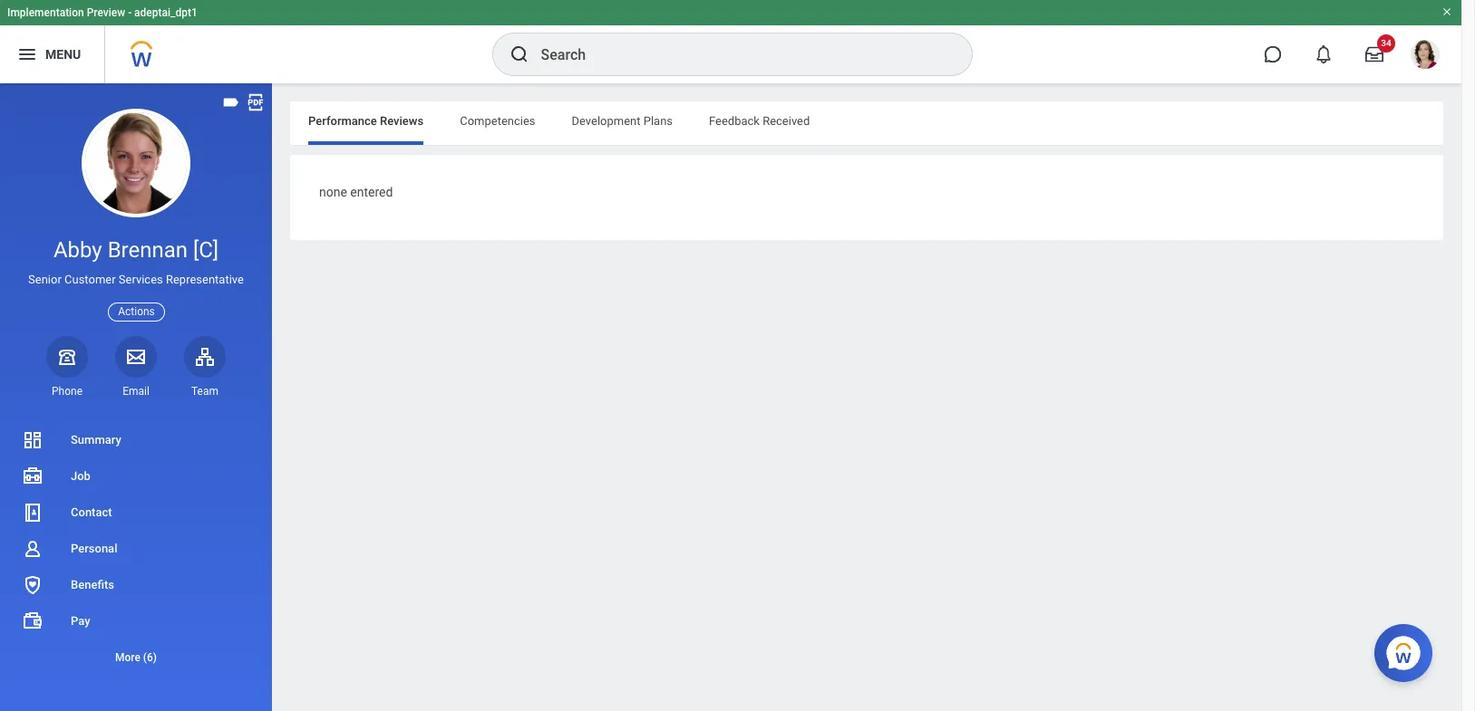 Task type: describe. For each thing, give the bounding box(es) containing it.
none entered
[[319, 185, 393, 199]]

services
[[119, 273, 163, 287]]

representative
[[166, 273, 244, 287]]

more (6) button
[[0, 647, 272, 669]]

development
[[572, 114, 641, 128]]

adeptai_dpt1
[[134, 6, 198, 19]]

phone button
[[46, 336, 88, 399]]

34 button
[[1355, 34, 1395, 74]]

abby
[[53, 238, 102, 263]]

reviews
[[380, 114, 424, 128]]

benefits link
[[0, 568, 272, 604]]

-
[[128, 6, 132, 19]]

development plans
[[572, 114, 673, 128]]

menu
[[45, 47, 81, 61]]

inbox large image
[[1365, 45, 1384, 63]]

menu banner
[[0, 0, 1462, 83]]

job
[[71, 470, 91, 483]]

view printable version (pdf) image
[[246, 92, 266, 112]]

implementation preview -   adeptai_dpt1
[[7, 6, 198, 19]]

team
[[191, 385, 219, 398]]

notifications large image
[[1315, 45, 1333, 63]]

job link
[[0, 459, 272, 495]]

competencies
[[460, 114, 535, 128]]

summary image
[[22, 430, 44, 452]]

actions
[[118, 305, 155, 318]]

menu button
[[0, 25, 104, 83]]

summary
[[71, 433, 121, 447]]

34
[[1381, 38, 1392, 48]]

received
[[763, 114, 810, 128]]

(6)
[[143, 652, 157, 665]]

performance reviews
[[308, 114, 424, 128]]



Task type: locate. For each thing, give the bounding box(es) containing it.
pay
[[71, 615, 90, 628]]

senior
[[28, 273, 61, 287]]

implementation
[[7, 6, 84, 19]]

phone image
[[54, 346, 80, 368]]

personal link
[[0, 531, 272, 568]]

more
[[115, 652, 140, 665]]

phone abby brennan [c] element
[[46, 384, 88, 399]]

summary link
[[0, 423, 272, 459]]

close environment banner image
[[1442, 6, 1453, 17]]

job image
[[22, 466, 44, 488]]

profile logan mcneil image
[[1411, 40, 1440, 73]]

contact
[[71, 506, 112, 520]]

email button
[[115, 336, 157, 399]]

feedback
[[709, 114, 760, 128]]

tab list
[[290, 102, 1443, 145]]

more (6) button
[[0, 640, 272, 676]]

[c]
[[193, 238, 219, 263]]

abby brennan [c]
[[53, 238, 219, 263]]

preview
[[87, 6, 125, 19]]

personal
[[71, 542, 117, 556]]

list
[[0, 423, 272, 676]]

personal image
[[22, 539, 44, 560]]

search image
[[508, 44, 530, 65]]

tag image
[[221, 92, 241, 112]]

pay image
[[22, 611, 44, 633]]

benefits image
[[22, 575, 44, 597]]

entered
[[350, 185, 393, 199]]

senior customer services representative
[[28, 273, 244, 287]]

team abby brennan [c] element
[[184, 384, 226, 399]]

brennan
[[108, 238, 188, 263]]

phone
[[52, 385, 83, 398]]

feedback received
[[709, 114, 810, 128]]

benefits
[[71, 578, 114, 592]]

email
[[123, 385, 149, 398]]

actions button
[[108, 302, 165, 322]]

contact link
[[0, 495, 272, 531]]

view team image
[[194, 346, 216, 368]]

customer
[[64, 273, 116, 287]]

justify image
[[16, 44, 38, 65]]

Search Workday  search field
[[541, 34, 934, 74]]

tab list containing performance reviews
[[290, 102, 1443, 145]]

mail image
[[125, 346, 147, 368]]

plans
[[643, 114, 673, 128]]

contact image
[[22, 502, 44, 524]]

team link
[[184, 336, 226, 399]]

list containing summary
[[0, 423, 272, 676]]

navigation pane region
[[0, 83, 272, 712]]

email abby brennan [c] element
[[115, 384, 157, 399]]

none
[[319, 185, 347, 199]]

performance
[[308, 114, 377, 128]]

pay link
[[0, 604, 272, 640]]

more (6)
[[115, 652, 157, 665]]



Task type: vqa. For each thing, say whether or not it's contained in the screenshot.
MY
no



